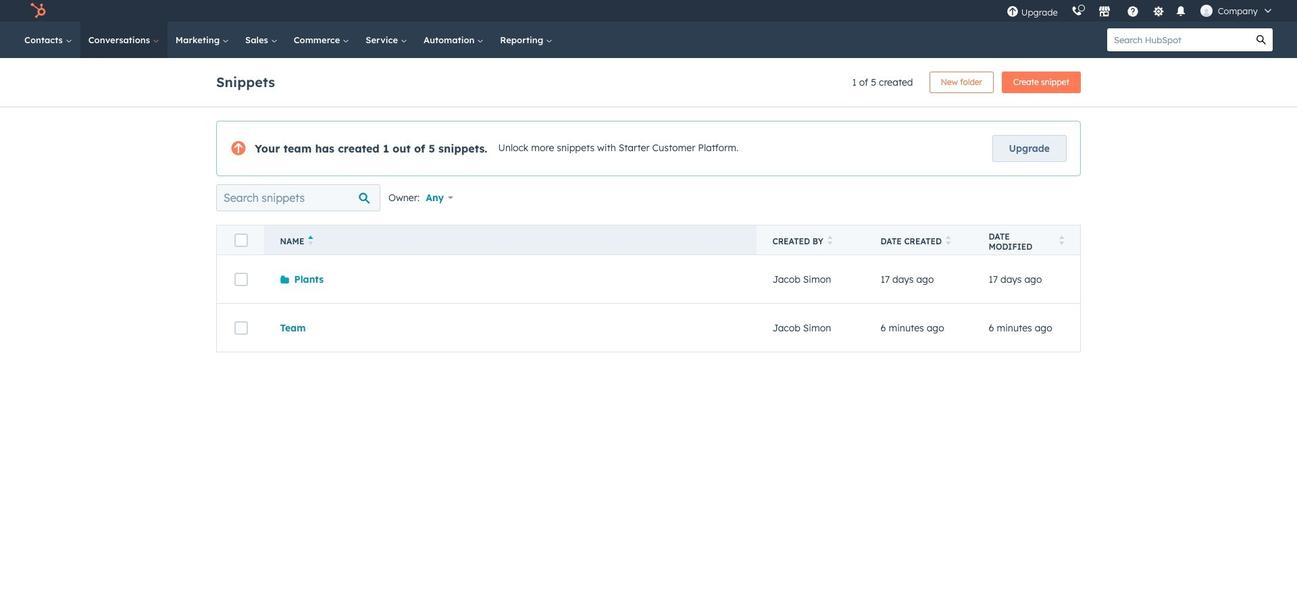 Task type: locate. For each thing, give the bounding box(es) containing it.
0 horizontal spatial press to sort. image
[[827, 236, 832, 245]]

2 press to sort. element from the left
[[946, 236, 951, 247]]

menu
[[1000, 0, 1281, 22]]

1 horizontal spatial press to sort. element
[[946, 236, 951, 247]]

banner
[[216, 68, 1081, 93]]

Search search field
[[216, 184, 380, 211]]

0 horizontal spatial press to sort. element
[[827, 236, 832, 247]]

press to sort. image
[[827, 236, 832, 245], [1059, 236, 1064, 245]]

1 horizontal spatial press to sort. image
[[1059, 236, 1064, 245]]

press to sort. image
[[946, 236, 951, 245]]

2 horizontal spatial press to sort. element
[[1059, 236, 1064, 247]]

press to sort. element
[[827, 236, 832, 247], [946, 236, 951, 247], [1059, 236, 1064, 247]]



Task type: describe. For each thing, give the bounding box(es) containing it.
marketplaces image
[[1098, 6, 1110, 18]]

Search HubSpot search field
[[1107, 28, 1250, 51]]

ascending sort. press to sort descending. image
[[308, 236, 313, 245]]

3 press to sort. element from the left
[[1059, 236, 1064, 247]]

2 press to sort. image from the left
[[1059, 236, 1064, 245]]

jacob simon image
[[1200, 5, 1212, 17]]

1 press to sort. element from the left
[[827, 236, 832, 247]]

ascending sort. press to sort descending. element
[[308, 236, 313, 247]]

1 press to sort. image from the left
[[827, 236, 832, 245]]



Task type: vqa. For each thing, say whether or not it's contained in the screenshot.
Knowledge Base Search
no



